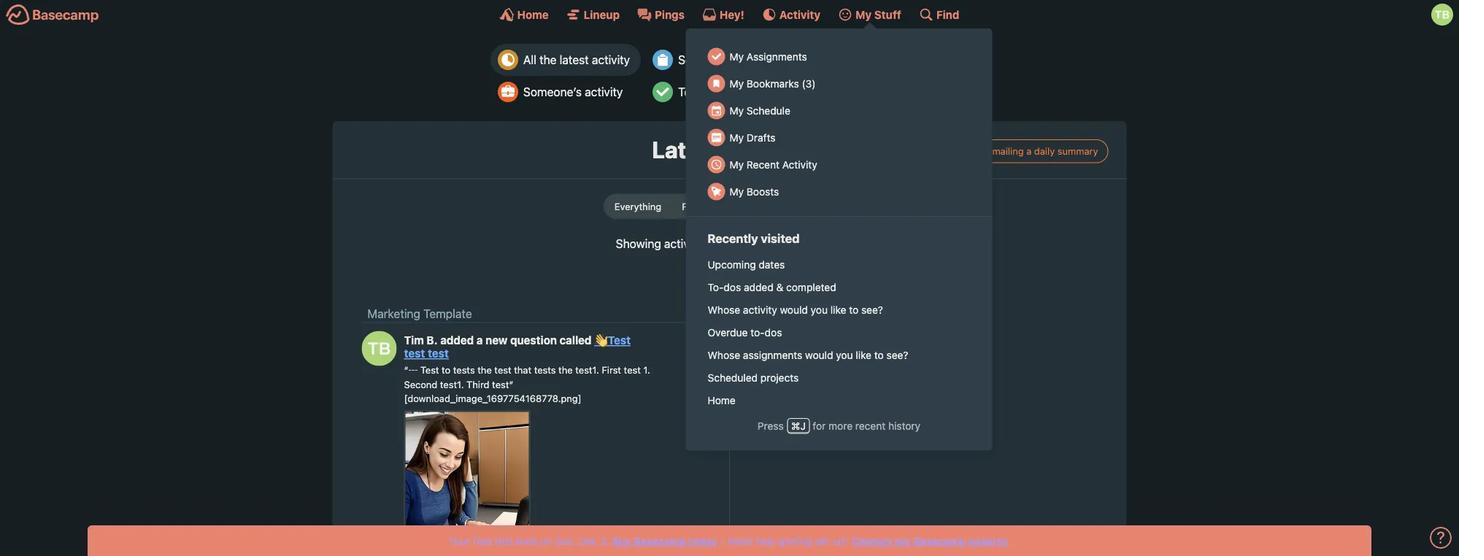 Task type: vqa. For each thing, say whether or not it's contained in the screenshot.
mobile
no



Task type: locate. For each thing, give the bounding box(es) containing it.
1 whose from the top
[[708, 304, 740, 316]]

activity right showing
[[664, 237, 703, 250]]

the right all
[[540, 53, 557, 67]]

tim left b.
[[404, 334, 424, 347]]

0 vertical spatial would
[[780, 304, 808, 316]]

1 horizontal spatial filter
[[777, 201, 799, 212]]

like down overdue to-dos link
[[856, 349, 872, 361]]

the
[[540, 53, 557, 67], [478, 365, 492, 376], [559, 365, 573, 376]]

2 vertical spatial to
[[442, 365, 451, 376]]

assignments down to-
[[743, 349, 803, 361]]

0 horizontal spatial you
[[811, 304, 828, 316]]

you inside whose activity would you like to see? link
[[811, 304, 828, 316]]

someone's right assignment 'icon' at the top of the page
[[678, 53, 737, 67]]

•
[[720, 535, 725, 547]]

hey!
[[720, 8, 745, 21]]

1 horizontal spatial test
[[608, 334, 631, 347]]

whose up overdue
[[708, 304, 740, 316]]

tim up upcoming dates in the top of the page
[[735, 238, 753, 250]]

you for activity
[[811, 304, 828, 316]]

home up all
[[517, 8, 549, 21]]

to-dos added & completed
[[678, 85, 823, 99], [708, 281, 836, 293]]

you down overdue to-dos link
[[836, 349, 853, 361]]

1 horizontal spatial you
[[836, 349, 853, 361]]

1 horizontal spatial like
[[856, 349, 872, 361]]

latest
[[560, 53, 589, 67]]

1 vertical spatial completed
[[786, 281, 836, 293]]

question
[[510, 334, 557, 347]]

1 vertical spatial a
[[477, 334, 483, 347]]

to-dos added & completed down dates
[[708, 281, 836, 293]]

would up whose assignments would you like to see?
[[780, 304, 808, 316]]

my assignments
[[730, 50, 807, 62]]

0 vertical spatial a
[[1027, 146, 1032, 157]]

0 vertical spatial whose
[[708, 304, 740, 316]]

0 horizontal spatial home link
[[500, 7, 549, 22]]

assignments
[[747, 50, 807, 62]]

2 whose from the top
[[708, 349, 740, 361]]

0 vertical spatial you
[[811, 304, 828, 316]]

test for 👋
[[608, 334, 631, 347]]

trial
[[495, 535, 512, 547]]

1 vertical spatial to-dos added & completed
[[708, 281, 836, 293]]

filter inside submit
[[777, 201, 799, 212]]

0 vertical spatial assignments
[[740, 53, 807, 67]]

assignments up bookmarks
[[740, 53, 807, 67]]

to down overdue to-dos link
[[875, 349, 884, 361]]

1 horizontal spatial by
[[801, 201, 812, 212]]

home link up more
[[701, 389, 978, 412]]

0 vertical spatial tim burton image
[[1432, 4, 1454, 26]]

activity inside activity link
[[780, 8, 821, 21]]

dates
[[759, 259, 785, 271]]

see? down overdue to-dos link
[[887, 349, 909, 361]]

0 horizontal spatial test
[[421, 365, 439, 376]]

& inside recently visited pages element
[[776, 281, 784, 293]]

to inside whose assignments would you like to see? link
[[875, 349, 884, 361]]

that
[[514, 365, 532, 376]]

added down upcoming dates in the top of the page
[[744, 281, 774, 293]]

home link
[[500, 7, 549, 22], [701, 389, 978, 412]]

the up third
[[478, 365, 492, 376]]

0 horizontal spatial dos
[[696, 85, 716, 99]]

you up overdue to-dos link
[[811, 304, 828, 316]]

overdue to-dos link
[[701, 321, 978, 344]]

home link up all
[[500, 7, 549, 22]]

0 vertical spatial home link
[[500, 7, 549, 22]]

activity inside recently visited pages element
[[743, 304, 777, 316]]

my for my bookmarks (3)
[[730, 77, 744, 89]]

1 vertical spatial you
[[836, 349, 853, 361]]

0 horizontal spatial by
[[707, 201, 718, 212]]

assignments for someone's
[[740, 53, 807, 67]]

dos down whose activity would you like to see? on the bottom
[[765, 326, 782, 338]]

filter up showing activity for
[[682, 201, 704, 212]]

everything
[[615, 201, 662, 212]]

you inside whose assignments would you like to see? link
[[836, 349, 853, 361]]

for for activity
[[706, 237, 720, 250]]

& up my schedule
[[755, 85, 764, 99]]

person report image
[[498, 82, 518, 102]]

test up second
[[421, 365, 439, 376]]

my for my assignments
[[730, 50, 744, 62]]

1 vertical spatial to-
[[708, 281, 724, 293]]

1 horizontal spatial tim
[[735, 238, 753, 250]]

0 vertical spatial someone's
[[678, 53, 737, 67]]

0 vertical spatial home
[[517, 8, 549, 21]]

find
[[937, 8, 960, 21]]

added right b.
[[440, 334, 474, 347]]

2 vertical spatial added
[[440, 334, 474, 347]]

1 vertical spatial test
[[421, 365, 439, 376]]

upcoming
[[708, 259, 756, 271]]

2 horizontal spatial test
[[495, 365, 512, 376]]

the down called
[[559, 365, 573, 376]]

home
[[517, 8, 549, 21], [708, 394, 736, 406]]

getting
[[779, 535, 812, 547]]

test up "┄
[[404, 347, 425, 360]]

my up the 'filter by projects' at the top of page
[[730, 185, 744, 197]]

emailing a daily summary
[[987, 146, 1098, 157]]

my up my drafts
[[730, 104, 744, 116]]

👋 test test test link
[[404, 334, 631, 360]]

for for j
[[813, 420, 826, 432]]

2 by from the left
[[801, 201, 812, 212]]

0 vertical spatial to-dos added & completed link
[[646, 76, 834, 108]]

see? for whose activity would you like to see?
[[861, 304, 883, 316]]

see?
[[861, 304, 883, 316], [887, 349, 909, 361]]

my bookmarks (3)
[[730, 77, 816, 89]]

1 horizontal spatial tests
[[534, 365, 556, 376]]

1 vertical spatial projects
[[761, 372, 799, 384]]

to up overdue to-dos link
[[849, 304, 859, 316]]

0 horizontal spatial for
[[706, 237, 720, 250]]

1 vertical spatial test1.
[[440, 379, 464, 390]]

main element
[[0, 0, 1459, 451]]

home down scheduled
[[708, 394, 736, 406]]

test for "┄
[[421, 365, 439, 376]]

1 horizontal spatial see?
[[887, 349, 909, 361]]

for right j
[[813, 420, 826, 432]]

2 horizontal spatial dos
[[765, 326, 782, 338]]

to inside whose activity would you like to see? link
[[849, 304, 859, 316]]

activity down all the latest activity
[[585, 85, 623, 99]]

0 vertical spatial tim
[[735, 238, 753, 250]]

2 filter from the left
[[777, 201, 799, 212]]

activity inside my recent activity link
[[782, 158, 818, 170]]

0 vertical spatial to
[[849, 304, 859, 316]]

projects inside filter by projects submit
[[720, 201, 756, 212]]

0 vertical spatial test
[[608, 334, 631, 347]]

marketing
[[368, 307, 420, 320]]

free
[[473, 535, 492, 547]]

1 vertical spatial to
[[875, 349, 884, 361]]

tim for tim b. added a new question called
[[404, 334, 424, 347]]

1 horizontal spatial basecamp
[[914, 535, 967, 547]]

0 vertical spatial test1.
[[576, 365, 599, 376]]

[download_image_1697754168778.png]
[[404, 393, 582, 404]]

to for whose activity would you like to see?
[[849, 304, 859, 316]]

👋
[[594, 334, 605, 347]]

to-dos added & completed link up overdue to-dos link
[[701, 276, 978, 299]]

assignments inside recently visited pages element
[[743, 349, 803, 361]]

my left stuff
[[856, 8, 872, 21]]

1 vertical spatial &
[[776, 281, 784, 293]]

would for activity
[[780, 304, 808, 316]]

my left assignments at the top right
[[730, 50, 744, 62]]

by inside submit
[[707, 201, 718, 212]]

0 horizontal spatial tim
[[404, 334, 424, 347]]

change link
[[803, 235, 843, 252]]

Filter by people submit
[[767, 195, 854, 218]]

1 horizontal spatial &
[[776, 281, 784, 293]]

0 vertical spatial to-
[[678, 85, 696, 99]]

activity right 'latest'
[[592, 53, 630, 67]]

projects down whose assignments would you like to see?
[[761, 372, 799, 384]]

0 horizontal spatial to-
[[678, 85, 696, 99]]

by left 'people' at the top of page
[[801, 201, 812, 212]]

schedule
[[747, 104, 791, 116]]

1 vertical spatial tim
[[404, 334, 424, 347]]

to-dos added & completed inside recently visited pages element
[[708, 281, 836, 293]]

switch accounts image
[[6, 4, 99, 26]]

completed up whose activity would you like to see? on the bottom
[[786, 281, 836, 293]]

1 horizontal spatial to-
[[708, 281, 724, 293]]

basecamp right our
[[914, 535, 967, 547]]

you for assignments
[[836, 349, 853, 361]]

test inside 👋 test test test
[[608, 334, 631, 347]]

1 vertical spatial someone's
[[523, 85, 582, 99]]

1 vertical spatial to-dos added & completed link
[[701, 276, 978, 299]]

someone's down all the latest activity link
[[523, 85, 582, 99]]

j
[[801, 420, 806, 432]]

to- down the upcoming
[[708, 281, 724, 293]]

someone's for someone's assignments
[[678, 53, 737, 67]]

someone's
[[678, 53, 737, 67], [523, 85, 582, 99]]

to
[[849, 304, 859, 316], [875, 349, 884, 361], [442, 365, 451, 376]]

1 vertical spatial home link
[[701, 389, 978, 412]]

1 filter from the left
[[682, 201, 704, 212]]

by
[[707, 201, 718, 212], [801, 201, 812, 212]]

by inside submit
[[801, 201, 812, 212]]

by up 'recently'
[[707, 201, 718, 212]]

my schedule link
[[701, 97, 978, 124]]

test1. left third
[[440, 379, 464, 390]]

1 horizontal spatial to
[[849, 304, 859, 316]]

dos down the upcoming
[[724, 281, 741, 293]]

activity for showing activity for
[[664, 237, 703, 250]]

test inside "┄ test to tests the test that tests the test1. first test 1. second test1. third test" [download_image_1697754168778.png]
[[495, 365, 512, 376]]

for up the upcoming
[[706, 237, 720, 250]]

like
[[831, 304, 847, 316], [856, 349, 872, 361]]

help
[[756, 535, 776, 547]]

0 horizontal spatial see?
[[861, 304, 883, 316]]

0 vertical spatial like
[[831, 304, 847, 316]]

see? inside whose activity would you like to see? link
[[861, 304, 883, 316]]

1 horizontal spatial projects
[[761, 372, 799, 384]]

to-dos added & completed up my schedule
[[678, 85, 823, 99]]

1 vertical spatial for
[[813, 420, 826, 432]]

my stuff element
[[701, 43, 978, 205]]

basecamp right buy
[[634, 535, 687, 547]]

my down someone's assignments link
[[730, 77, 744, 89]]

my boosts
[[730, 185, 779, 197]]

latest
[[652, 136, 720, 164]]

2 horizontal spatial to
[[875, 349, 884, 361]]

buy
[[612, 535, 632, 547]]

test down b.
[[428, 347, 449, 360]]

filter activity group
[[604, 194, 856, 219]]

test
[[404, 347, 425, 360], [428, 347, 449, 360], [495, 365, 512, 376]]

stuff
[[875, 8, 902, 21]]

0 horizontal spatial someone's
[[523, 85, 582, 99]]

test up test"
[[495, 365, 512, 376]]

1 horizontal spatial someone's
[[678, 53, 737, 67]]

0 vertical spatial completed
[[767, 85, 823, 99]]

new
[[486, 334, 508, 347]]

0 vertical spatial projects
[[720, 201, 756, 212]]

test1. left first
[[576, 365, 599, 376]]

schedule image
[[846, 82, 866, 102]]

tim burton
[[735, 238, 788, 250]]

my drafts link
[[701, 124, 978, 151]]

filter for filter by people
[[777, 201, 799, 212]]

1 vertical spatial would
[[805, 349, 833, 361]]

projects down my boosts at the top of the page
[[720, 201, 756, 212]]

& down dates
[[776, 281, 784, 293]]

1 vertical spatial see?
[[887, 349, 909, 361]]

recent
[[856, 420, 886, 432]]

1 horizontal spatial dos
[[724, 281, 741, 293]]

0 horizontal spatial tests
[[453, 365, 475, 376]]

⌘ j for more recent history
[[791, 420, 921, 432]]

to right "┄
[[442, 365, 451, 376]]

1 horizontal spatial a
[[1027, 146, 1032, 157]]

0 horizontal spatial to
[[442, 365, 451, 376]]

0 vertical spatial see?
[[861, 304, 883, 316]]

see? inside whose assignments would you like to see? link
[[887, 349, 909, 361]]

to- right todo image
[[678, 85, 696, 99]]

my
[[856, 8, 872, 21], [730, 50, 744, 62], [730, 77, 744, 89], [730, 104, 744, 116], [730, 131, 744, 143], [730, 158, 744, 170], [730, 185, 744, 197]]

1 horizontal spatial for
[[813, 420, 826, 432]]

dec
[[579, 535, 598, 547]]

activity up to-
[[743, 304, 777, 316]]

my for my schedule
[[730, 104, 744, 116]]

dos right todo image
[[696, 85, 716, 99]]

1 vertical spatial home
[[708, 394, 736, 406]]

buy basecamp today link
[[612, 535, 718, 547]]

my inside dropdown button
[[856, 8, 872, 21]]

see? up overdue to-dos link
[[861, 304, 883, 316]]

like up overdue to-dos link
[[831, 304, 847, 316]]

1 vertical spatial assignments
[[743, 349, 803, 361]]

summary
[[1058, 146, 1098, 157]]

0 horizontal spatial home
[[517, 8, 549, 21]]

activity
[[780, 8, 821, 21], [725, 136, 807, 164], [782, 158, 818, 170]]

scheduled projects
[[708, 372, 799, 384]]

my drafts
[[730, 131, 776, 143]]

completed up the schedule
[[767, 85, 823, 99]]

change
[[803, 237, 843, 250]]

whose down 14:10
[[708, 349, 740, 361]]

1 vertical spatial added
[[744, 281, 774, 293]]

0 horizontal spatial &
[[755, 85, 764, 99]]

1 horizontal spatial home
[[708, 394, 736, 406]]

test right 👋
[[608, 334, 631, 347]]

a left new
[[477, 334, 483, 347]]

my for my boosts
[[730, 185, 744, 197]]

0 vertical spatial for
[[706, 237, 720, 250]]

tests up third
[[453, 365, 475, 376]]

filter inside filter by projects submit
[[682, 201, 704, 212]]

filter down boosts
[[777, 201, 799, 212]]

0 horizontal spatial a
[[477, 334, 483, 347]]

1 vertical spatial whose
[[708, 349, 740, 361]]

0 vertical spatial added
[[719, 85, 752, 99]]

my schedule
[[730, 104, 791, 116]]

today
[[689, 535, 718, 547]]

&
[[755, 85, 764, 99], [776, 281, 784, 293]]

my left drafts
[[730, 131, 744, 143]]

0 vertical spatial &
[[755, 85, 764, 99]]

.
[[1007, 535, 1010, 547]]

test
[[608, 334, 631, 347], [421, 365, 439, 376]]

people
[[815, 201, 845, 212]]

0 horizontal spatial basecamp
[[634, 535, 687, 547]]

projects inside scheduled projects link
[[761, 372, 799, 384]]

test inside "┄ test to tests the test that tests the test1. first test 1. second test1. third test" [download_image_1697754168778.png]
[[421, 365, 439, 376]]

reports image
[[846, 50, 866, 70]]

1 horizontal spatial tim burton image
[[1432, 4, 1454, 26]]

todo image
[[653, 82, 673, 102]]

tests right that
[[534, 365, 556, 376]]

1 vertical spatial tim burton image
[[362, 331, 397, 366]]

1 by from the left
[[707, 201, 718, 212]]

to-dos added & completed link down someone's assignments
[[646, 76, 834, 108]]

1 tests from the left
[[453, 365, 475, 376]]

my for my stuff
[[856, 8, 872, 21]]

activity for whose activity would you like to see?
[[743, 304, 777, 316]]

1 vertical spatial like
[[856, 349, 872, 361]]

added up my schedule
[[719, 85, 752, 99]]

my stuff button
[[838, 7, 902, 22]]

experts
[[969, 535, 1007, 547]]

0 horizontal spatial like
[[831, 304, 847, 316]]

would down overdue to-dos link
[[805, 349, 833, 361]]

my left recent
[[730, 158, 744, 170]]

for inside the main element
[[813, 420, 826, 432]]

our
[[895, 535, 912, 547]]

whose
[[708, 304, 740, 316], [708, 349, 740, 361]]

called
[[560, 334, 592, 347]]

tim burton image
[[1432, 4, 1454, 26], [362, 331, 397, 366]]

0 horizontal spatial projects
[[720, 201, 756, 212]]

a left daily
[[1027, 146, 1032, 157]]

1 horizontal spatial home link
[[701, 389, 978, 412]]

you
[[811, 304, 828, 316], [836, 349, 853, 361]]



Task type: describe. For each thing, give the bounding box(es) containing it.
my for my recent activity
[[730, 158, 744, 170]]

see? for whose assignments would you like to see?
[[887, 349, 909, 361]]

0 horizontal spatial the
[[478, 365, 492, 376]]

2 tests from the left
[[534, 365, 556, 376]]

recently
[[708, 232, 758, 246]]

"┄
[[404, 365, 418, 376]]

visited
[[761, 232, 800, 246]]

whose for whose activity would you like to see?
[[708, 304, 740, 316]]

upcoming dates
[[708, 259, 785, 271]]

to-dos added & completed link for contact our basecamp experts
[[646, 76, 834, 108]]

contact
[[852, 535, 892, 547]]

contact our basecamp experts link
[[852, 535, 1007, 547]]

set
[[815, 535, 830, 547]]

tim burton image inside the main element
[[1432, 4, 1454, 26]]

"┄ test to tests the test that tests the test1. first test 1. second test1. third test" [download_image_1697754168778.png]
[[404, 365, 650, 404]]

0 vertical spatial dos
[[696, 85, 716, 99]]

(3)
[[802, 77, 816, 89]]

lineup link
[[566, 7, 620, 22]]

more
[[829, 420, 853, 432]]

overdue
[[708, 326, 748, 338]]

test 1.
[[624, 365, 650, 376]]

my boosts link
[[701, 178, 978, 205]]

template
[[424, 307, 472, 320]]

1 horizontal spatial test1.
[[576, 365, 599, 376]]

your free trial ends on sun, dec  3. buy basecamp today • need help getting set up? contact our basecamp experts .
[[449, 535, 1010, 547]]

14:10
[[701, 335, 722, 345]]

activity report image
[[498, 50, 518, 70]]

press
[[758, 420, 784, 432]]

0 vertical spatial to-dos added & completed
[[678, 85, 823, 99]]

someone's activity link
[[491, 76, 641, 108]]

whose activity would you like to see?
[[708, 304, 883, 316]]

home inside recently visited pages element
[[708, 394, 736, 406]]

showing
[[616, 237, 661, 250]]

to- inside recently visited pages element
[[708, 281, 724, 293]]

3.
[[601, 535, 610, 547]]

14:10 element
[[701, 335, 722, 345]]

need
[[728, 535, 753, 547]]

on
[[541, 535, 553, 547]]

marketing template
[[368, 307, 472, 320]]

0 horizontal spatial test
[[404, 347, 425, 360]]

would for assignments
[[805, 349, 833, 361]]

history
[[889, 420, 921, 432]]

my recent activity
[[730, 158, 818, 170]]

my assignments link
[[701, 43, 978, 70]]

👋 test test test
[[404, 334, 631, 360]]

my stuff
[[856, 8, 902, 21]]

Filter by projects submit
[[673, 195, 766, 218]]

to inside "┄ test to tests the test that tests the test1. first test 1. second test1. third test" [download_image_1697754168778.png]
[[442, 365, 451, 376]]

someone's assignments link
[[646, 44, 834, 76]]

recently visited pages element
[[701, 253, 978, 412]]

second
[[404, 379, 438, 390]]

burton
[[756, 238, 788, 250]]

all
[[523, 53, 537, 67]]

bookmarks
[[747, 77, 799, 89]]

1 basecamp from the left
[[634, 535, 687, 547]]

Everything submit
[[605, 195, 671, 218]]

to-
[[751, 326, 765, 338]]

by for projects
[[707, 201, 718, 212]]

boosts
[[747, 185, 779, 197]]

filter for filter by projects
[[682, 201, 704, 212]]

whose assignments would you like to see? link
[[701, 344, 978, 367]]

assignment image
[[653, 50, 673, 70]]

1 vertical spatial dos
[[724, 281, 741, 293]]

1 horizontal spatial test
[[428, 347, 449, 360]]

2 horizontal spatial the
[[559, 365, 573, 376]]

first
[[602, 365, 621, 376]]

recently visited
[[708, 232, 800, 246]]

marketing template link
[[368, 307, 472, 320]]

completed inside recently visited pages element
[[786, 281, 836, 293]]

added inside recently visited pages element
[[744, 281, 774, 293]]

scheduled
[[708, 372, 758, 384]]

whose for whose assignments would you like to see?
[[708, 349, 740, 361]]

drafts
[[747, 131, 776, 143]]

my recent activity link
[[701, 151, 978, 178]]

filter by projects
[[682, 201, 756, 212]]

my for my drafts
[[730, 131, 744, 143]]

recent
[[747, 158, 780, 170]]

upcoming dates link
[[701, 253, 978, 276]]

2 basecamp from the left
[[914, 535, 967, 547]]

scheduled projects link
[[701, 367, 978, 389]]

lineup
[[584, 8, 620, 21]]

assignments for whose
[[743, 349, 803, 361]]

a inside button
[[1027, 146, 1032, 157]]

daily
[[1034, 146, 1055, 157]]

latest activity
[[652, 136, 807, 164]]

by for people
[[801, 201, 812, 212]]

emailing
[[987, 146, 1024, 157]]

zoom download_image_1697754168778.png image
[[406, 412, 529, 556]]

ends
[[515, 535, 538, 547]]

whose activity would you like to see? link
[[701, 299, 978, 321]]

to-dos added & completed link for my drafts
[[701, 276, 978, 299]]

up?
[[832, 535, 849, 547]]

tim for tim burton
[[735, 238, 753, 250]]

someone's assignments
[[678, 53, 807, 67]]

all the latest activity link
[[491, 44, 641, 76]]

like for whose activity would you like to see?
[[831, 304, 847, 316]]

emailing a daily summary button
[[965, 139, 1109, 163]]

someone's for someone's activity
[[523, 85, 582, 99]]

all the latest activity
[[523, 53, 630, 67]]

activity for someone's activity
[[585, 85, 623, 99]]

0 horizontal spatial tim burton image
[[362, 331, 397, 366]]

0 horizontal spatial test1.
[[440, 379, 464, 390]]

whose assignments would you like to see?
[[708, 349, 909, 361]]

⌘
[[791, 420, 801, 432]]

2 vertical spatial dos
[[765, 326, 782, 338]]

like for whose assignments would you like to see?
[[856, 349, 872, 361]]

hey! button
[[702, 7, 745, 22]]

1 horizontal spatial the
[[540, 53, 557, 67]]

find button
[[919, 7, 960, 22]]

someone's activity
[[523, 85, 623, 99]]

today
[[710, 275, 749, 291]]

to for whose assignments would you like to see?
[[875, 349, 884, 361]]

filter by people
[[777, 201, 845, 212]]

tim b. added a new question called
[[404, 334, 594, 347]]

pings button
[[637, 7, 685, 22]]



